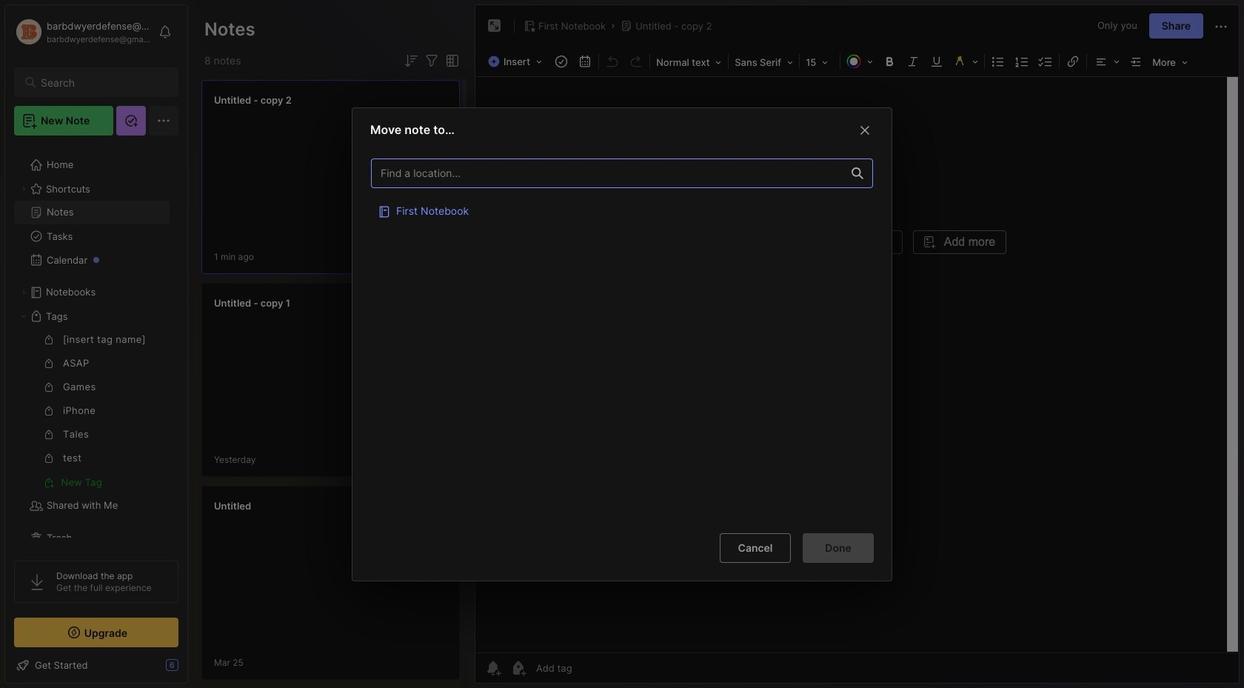 Task type: vqa. For each thing, say whether or not it's contained in the screenshot.
the Search TEXT FIELD
yes



Task type: locate. For each thing, give the bounding box(es) containing it.
tree
[[5, 144, 187, 559]]

Find a location… text field
[[372, 160, 843, 185]]

font size image
[[802, 52, 839, 71]]

group
[[14, 328, 170, 494]]

expand note image
[[486, 17, 504, 35]]

alignment image
[[1089, 51, 1125, 72]]

Find a location field
[[364, 150, 881, 521]]

underline image
[[927, 51, 948, 72]]

checklist image
[[1036, 51, 1056, 72]]

expand notebooks image
[[19, 288, 28, 297]]

Search text field
[[41, 76, 165, 90]]

bulleted list image
[[988, 51, 1009, 72]]

note window element
[[475, 4, 1240, 684]]

add tag image
[[510, 659, 527, 677]]

None search field
[[41, 73, 165, 91]]

cell
[[371, 195, 873, 225]]



Task type: describe. For each thing, give the bounding box(es) containing it.
insert image
[[484, 52, 550, 71]]

heading level image
[[652, 52, 727, 71]]

insert link image
[[1063, 51, 1084, 72]]

bold image
[[879, 51, 900, 72]]

main element
[[0, 0, 193, 688]]

more image
[[1148, 52, 1193, 71]]

calendar event image
[[575, 51, 596, 72]]

numbered list image
[[1012, 51, 1033, 72]]

italic image
[[903, 51, 924, 72]]

font color image
[[842, 51, 878, 72]]

none search field inside main element
[[41, 73, 165, 91]]

expand tags image
[[19, 312, 28, 321]]

task image
[[551, 51, 572, 72]]

indent image
[[1126, 51, 1147, 72]]

group inside main element
[[14, 328, 170, 494]]

cell inside the find a location 'field'
[[371, 195, 873, 225]]

tree inside main element
[[5, 144, 187, 559]]

close image
[[856, 121, 874, 139]]

font family image
[[730, 52, 798, 71]]

Note Editor text field
[[476, 76, 1239, 653]]

highlight image
[[949, 51, 983, 72]]

add a reminder image
[[484, 659, 502, 677]]



